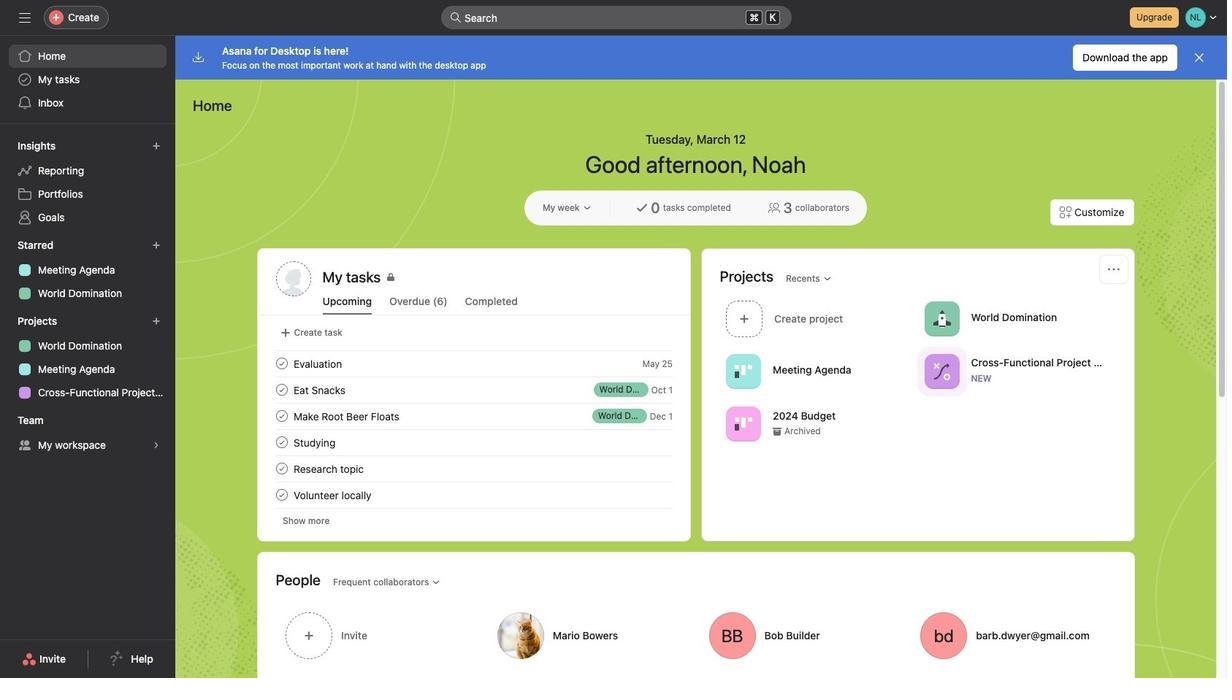 Task type: locate. For each thing, give the bounding box(es) containing it.
1 vertical spatial mark complete image
[[273, 408, 291, 425]]

starred element
[[0, 232, 175, 308]]

mark complete image for 3rd mark complete option from the top of the page
[[273, 408, 291, 425]]

insights element
[[0, 133, 175, 232]]

1 board image from the top
[[735, 363, 752, 380]]

mark complete image
[[273, 355, 291, 373], [273, 434, 291, 452], [273, 460, 291, 478]]

Mark complete checkbox
[[273, 355, 291, 373], [273, 382, 291, 399], [273, 408, 291, 425], [273, 460, 291, 478], [273, 487, 291, 504]]

global element
[[0, 36, 175, 124]]

mark complete image
[[273, 382, 291, 399], [273, 408, 291, 425], [273, 487, 291, 504]]

board image
[[735, 363, 752, 380], [735, 415, 752, 433]]

2 vertical spatial mark complete image
[[273, 487, 291, 504]]

0 vertical spatial mark complete image
[[273, 355, 291, 373]]

0 vertical spatial mark complete image
[[273, 382, 291, 399]]

2 mark complete image from the top
[[273, 434, 291, 452]]

add profile photo image
[[276, 262, 311, 297]]

teams element
[[0, 408, 175, 460]]

2 mark complete image from the top
[[273, 408, 291, 425]]

3 mark complete checkbox from the top
[[273, 408, 291, 425]]

1 mark complete image from the top
[[273, 355, 291, 373]]

0 vertical spatial board image
[[735, 363, 752, 380]]

actions image
[[1108, 264, 1120, 276]]

1 vertical spatial mark complete image
[[273, 434, 291, 452]]

1 mark complete image from the top
[[273, 382, 291, 399]]

rocket image
[[933, 310, 951, 328]]

dismiss image
[[1194, 52, 1206, 64]]

None field
[[441, 6, 792, 29]]

3 mark complete image from the top
[[273, 487, 291, 504]]

line_and_symbols image
[[933, 363, 951, 380]]

4 mark complete checkbox from the top
[[273, 460, 291, 478]]

Mark complete checkbox
[[273, 434, 291, 452]]

2 vertical spatial mark complete image
[[273, 460, 291, 478]]

3 mark complete image from the top
[[273, 460, 291, 478]]

1 vertical spatial board image
[[735, 415, 752, 433]]



Task type: vqa. For each thing, say whether or not it's contained in the screenshot.
the middle Browse Teams
no



Task type: describe. For each thing, give the bounding box(es) containing it.
prominent image
[[450, 12, 462, 23]]

new insights image
[[152, 142, 161, 151]]

Search tasks, projects, and more text field
[[441, 6, 792, 29]]

projects element
[[0, 308, 175, 408]]

mark complete image for mark complete checkbox
[[273, 434, 291, 452]]

mark complete image for second mark complete option from the top of the page
[[273, 382, 291, 399]]

add items to starred image
[[152, 241, 161, 250]]

mark complete image for 2nd mark complete option from the bottom
[[273, 460, 291, 478]]

mark complete image for fifth mark complete option from the bottom of the page
[[273, 355, 291, 373]]

2 mark complete checkbox from the top
[[273, 382, 291, 399]]

see details, my workspace image
[[152, 441, 161, 450]]

5 mark complete checkbox from the top
[[273, 487, 291, 504]]

2 board image from the top
[[735, 415, 752, 433]]

new project or portfolio image
[[152, 317, 161, 326]]

1 mark complete checkbox from the top
[[273, 355, 291, 373]]

hide sidebar image
[[19, 12, 31, 23]]

mark complete image for fifth mark complete option
[[273, 487, 291, 504]]



